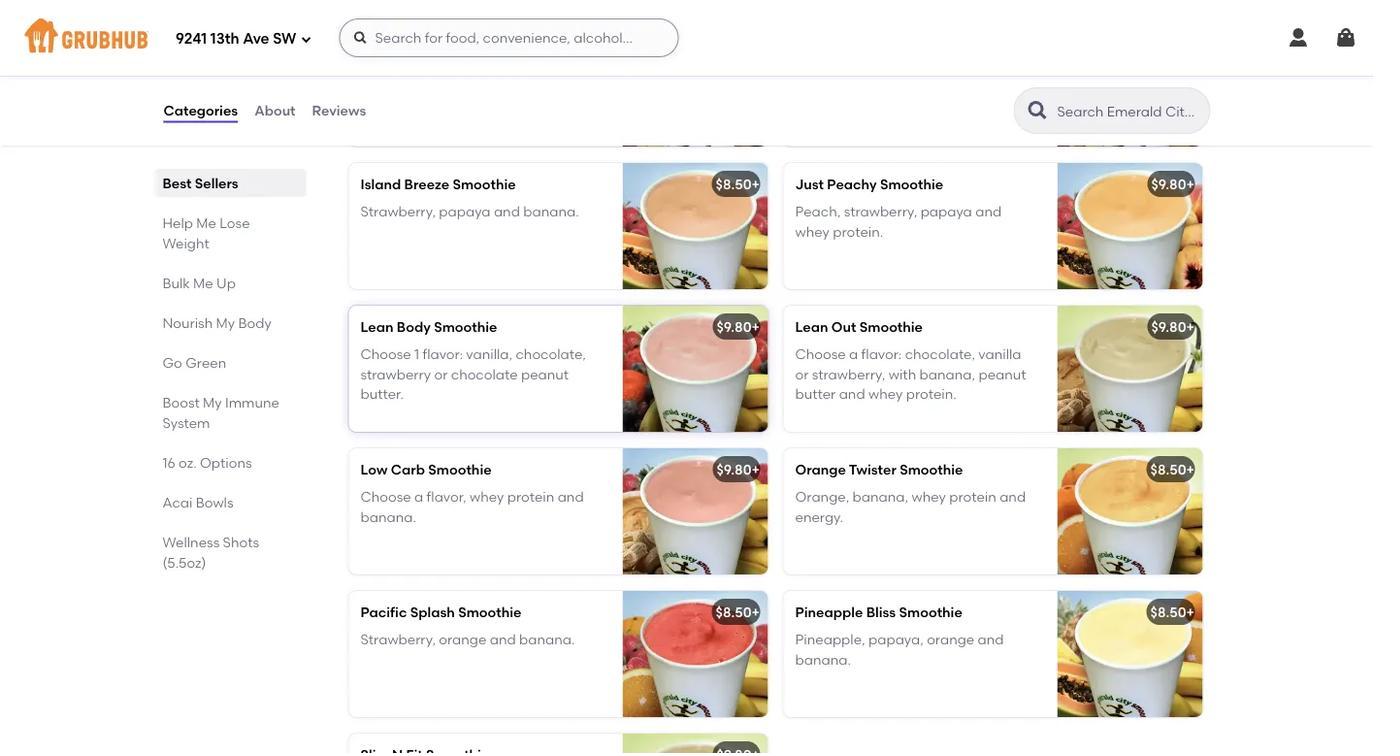Task type: locate. For each thing, give the bounding box(es) containing it.
me inside tab
[[193, 275, 213, 291]]

or left the chocolate
[[434, 366, 448, 382]]

island breeze smoothie image
[[623, 163, 768, 289]]

flavor: up with
[[862, 346, 902, 363]]

1 horizontal spatial or
[[796, 366, 809, 382]]

immune
[[225, 394, 280, 411]]

1 vertical spatial protein.
[[907, 386, 957, 402]]

strawberry, down the island
[[361, 203, 436, 220]]

$9.80 + for peach, strawberry, papaya and whey protein.
[[1152, 176, 1195, 192]]

$8.50 for orange, banana, whey protein and energy.
[[1151, 461, 1187, 478]]

strawberry, down pacific
[[361, 632, 436, 648]]

choose inside choose a flavor: chocolate, vanilla or strawberry, with banana, peanut butter and whey protein.
[[796, 346, 846, 363]]

lean left "out"
[[796, 319, 829, 335]]

0 vertical spatial me
[[196, 215, 216, 231]]

whey right "flavor,"
[[470, 489, 504, 505]]

or inside choose 1 flavor: vanilla, chocolate, strawberry or chocolate peanut butter.
[[434, 366, 448, 382]]

1 orange from the left
[[439, 632, 487, 648]]

wellness shots (5.5oz) tab
[[163, 532, 299, 573]]

0 horizontal spatial protein.
[[833, 223, 884, 240]]

$8.50 for strawberry, papaya and banana.
[[716, 176, 752, 192]]

flavor: for strawberry,
[[862, 346, 902, 363]]

me inside help me lose weight
[[196, 215, 216, 231]]

orange twister smoothie image
[[1058, 448, 1203, 575]]

1 vertical spatial a
[[415, 489, 424, 505]]

svg image
[[1287, 26, 1311, 50], [353, 30, 368, 46], [300, 33, 312, 45]]

strawberry,
[[361, 61, 436, 77], [361, 203, 436, 220], [361, 632, 436, 648]]

2 orange from the left
[[927, 632, 975, 648]]

body inside nourish my body 'tab'
[[238, 315, 272, 331]]

banana, up energy
[[439, 61, 495, 77]]

smoothie up peach, strawberry, papaya and whey protein.
[[880, 176, 944, 192]]

$8.50 + for orange, banana, whey protein and energy.
[[1151, 461, 1195, 478]]

Search Emerald City Smoothie search field
[[1056, 102, 1204, 120]]

strawberry, inside "strawberry, banana, whey protein, multi-vitamin, energy"
[[361, 61, 436, 77]]

$9.80 +
[[1152, 176, 1195, 192], [717, 319, 760, 335], [1152, 319, 1195, 335], [717, 461, 760, 478]]

choose up strawberry
[[361, 346, 411, 363]]

and inside choose a flavor, whey protein and banana.
[[558, 489, 584, 505]]

me for help
[[196, 215, 216, 231]]

pineapple bliss smoothie image
[[1058, 591, 1203, 717]]

0 vertical spatial strawberry,
[[361, 61, 436, 77]]

protein.
[[833, 223, 884, 240], [907, 386, 957, 402]]

my right boost
[[203, 394, 222, 411]]

choose down "out"
[[796, 346, 846, 363]]

flavor:
[[423, 346, 463, 363], [862, 346, 902, 363]]

2 peanut from the left
[[979, 366, 1027, 382]]

wellness
[[163, 534, 220, 550]]

chocolate, up with
[[906, 346, 976, 363]]

oz.
[[179, 454, 197, 471]]

lean for lean body smoothie
[[361, 319, 394, 335]]

1 protein from the left
[[508, 489, 555, 505]]

or
[[434, 366, 448, 382], [796, 366, 809, 382]]

body up "go green" tab
[[238, 315, 272, 331]]

a
[[850, 346, 859, 363], [415, 489, 424, 505]]

peanut right the chocolate
[[521, 366, 569, 382]]

whey down with
[[869, 386, 903, 402]]

2 vertical spatial strawberry,
[[361, 632, 436, 648]]

flavor: inside choose 1 flavor: vanilla, chocolate, strawberry or chocolate peanut butter.
[[423, 346, 463, 363]]

2 flavor: from the left
[[862, 346, 902, 363]]

0 horizontal spatial a
[[415, 489, 424, 505]]

my
[[216, 315, 235, 331], [203, 394, 222, 411]]

lean up strawberry
[[361, 319, 394, 335]]

$9.80 for choose a flavor, whey protein and banana.
[[717, 461, 752, 478]]

lean
[[361, 319, 394, 335], [796, 319, 829, 335]]

twister
[[849, 461, 897, 478]]

2 protein from the left
[[950, 489, 997, 505]]

strawberry,
[[844, 203, 918, 220], [812, 366, 886, 382]]

1 horizontal spatial papaya
[[921, 203, 973, 220]]

options
[[200, 454, 252, 471]]

whey inside choose a flavor: chocolate, vanilla or strawberry, with banana, peanut butter and whey protein.
[[869, 386, 903, 402]]

1 horizontal spatial protein.
[[907, 386, 957, 402]]

a down the lean out smoothie
[[850, 346, 859, 363]]

and inside button
[[871, 61, 897, 77]]

strawberry, up multi-
[[361, 61, 436, 77]]

$8.50
[[716, 176, 752, 192], [1151, 461, 1187, 478], [716, 604, 752, 621], [1151, 604, 1187, 621]]

0 horizontal spatial body
[[238, 315, 272, 331]]

0 vertical spatial a
[[850, 346, 859, 363]]

me for bulk
[[193, 275, 213, 291]]

smoothie up papaya,
[[900, 604, 963, 621]]

boost
[[163, 394, 200, 411]]

smoothie up vanilla, in the top of the page
[[434, 319, 497, 335]]

choose inside choose a flavor, whey protein and banana.
[[361, 489, 411, 505]]

smoothie right "out"
[[860, 319, 923, 335]]

protein
[[508, 489, 555, 505], [950, 489, 997, 505]]

energizer
[[361, 33, 423, 50]]

search icon image
[[1027, 99, 1050, 122]]

whey down peach,
[[796, 223, 830, 240]]

me left up
[[193, 275, 213, 291]]

papaya inside peach, strawberry, papaya and whey protein.
[[921, 203, 973, 220]]

banana, inside orange, banana, whey protein and energy.
[[853, 489, 909, 505]]

svg image up multi-
[[353, 30, 368, 46]]

body
[[238, 315, 272, 331], [397, 319, 431, 335]]

0 horizontal spatial flavor:
[[423, 346, 463, 363]]

1 horizontal spatial protein
[[950, 489, 997, 505]]

whey
[[498, 61, 533, 77], [796, 223, 830, 240], [869, 386, 903, 402], [470, 489, 504, 505], [912, 489, 947, 505]]

lean for lean out smoothie
[[796, 319, 829, 335]]

whey down search for food, convenience, alcohol... search box
[[498, 61, 533, 77]]

9241 13th ave sw
[[176, 30, 297, 48]]

me
[[196, 215, 216, 231], [193, 275, 213, 291]]

nourish my body tab
[[163, 313, 299, 333]]

protein. down peach,
[[833, 223, 884, 240]]

$9.80 for peach, strawberry, papaya and whey protein.
[[1152, 176, 1187, 192]]

papaya,
[[869, 632, 924, 648]]

2 or from the left
[[796, 366, 809, 382]]

orange
[[439, 632, 487, 648], [927, 632, 975, 648]]

smoothie for chocolate,
[[434, 319, 497, 335]]

smoothie for and
[[900, 461, 964, 478]]

1 vertical spatial my
[[203, 394, 222, 411]]

2 chocolate, from the left
[[906, 346, 976, 363]]

protein. down with
[[907, 386, 957, 402]]

1 horizontal spatial flavor:
[[862, 346, 902, 363]]

lean body smoothie image
[[623, 306, 768, 432]]

banana, down orange twister smoothie
[[853, 489, 909, 505]]

1 vertical spatial strawberry,
[[812, 366, 886, 382]]

orange, banana, whey protein and energy.
[[796, 489, 1026, 525]]

help
[[163, 215, 193, 231]]

1 vertical spatial me
[[193, 275, 213, 291]]

a inside choose a flavor, whey protein and banana.
[[415, 489, 424, 505]]

pineapple bliss smoothie
[[796, 604, 963, 621]]

strawberry
[[361, 366, 431, 382]]

2 horizontal spatial banana,
[[920, 366, 976, 382]]

pineapple,
[[796, 632, 866, 648]]

smoothie up strawberry, papaya and banana.
[[453, 176, 516, 192]]

banana, inside "strawberry, banana, whey protein, multi-vitamin, energy"
[[439, 61, 495, 77]]

1 peanut from the left
[[521, 366, 569, 382]]

2 papaya from the left
[[921, 203, 973, 220]]

papaya down just peachy smoothie
[[921, 203, 973, 220]]

smoothie for protein
[[428, 461, 492, 478]]

1 horizontal spatial a
[[850, 346, 859, 363]]

smoothie up "flavor,"
[[428, 461, 492, 478]]

13th
[[210, 30, 239, 48]]

multi-
[[361, 80, 399, 97]]

and inside choose a flavor: chocolate, vanilla or strawberry, with banana, peanut butter and whey protein.
[[839, 386, 866, 402]]

a for flavor:
[[850, 346, 859, 363]]

1 chocolate, from the left
[[516, 346, 586, 363]]

strawberry, for energizer
[[361, 61, 436, 77]]

0 horizontal spatial orange
[[439, 632, 487, 648]]

+
[[752, 176, 760, 192], [1187, 176, 1195, 192], [752, 319, 760, 335], [1187, 319, 1195, 335], [752, 461, 760, 478], [1187, 461, 1195, 478], [752, 604, 760, 621], [1187, 604, 1195, 621]]

1 lean from the left
[[361, 319, 394, 335]]

acai bowls
[[163, 494, 234, 511]]

peanut down vanilla
[[979, 366, 1027, 382]]

banana.
[[901, 61, 956, 77], [524, 203, 579, 220], [361, 509, 416, 525], [519, 632, 575, 648], [796, 651, 851, 668]]

smoothie up orange, banana, whey protein and energy.
[[900, 461, 964, 478]]

go green tab
[[163, 352, 299, 373]]

1 vertical spatial strawberry,
[[361, 203, 436, 220]]

a left "flavor,"
[[415, 489, 424, 505]]

+ for peach, strawberry, papaya and whey protein.
[[1187, 176, 1195, 192]]

(5.5oz)
[[163, 554, 206, 571]]

pineapple, papaya, orange and banana.
[[796, 632, 1004, 668]]

my inside boost my immune system
[[203, 394, 222, 411]]

whey down orange twister smoothie
[[912, 489, 947, 505]]

0 vertical spatial my
[[216, 315, 235, 331]]

0 horizontal spatial peanut
[[521, 366, 569, 382]]

me left lose
[[196, 215, 216, 231]]

1 papaya from the left
[[439, 203, 491, 220]]

flavor: right 1
[[423, 346, 463, 363]]

choose a flavor: chocolate, vanilla or strawberry, with banana, peanut butter and whey protein.
[[796, 346, 1027, 402]]

or up butter
[[796, 366, 809, 382]]

with
[[889, 366, 917, 382]]

bliss
[[867, 604, 896, 621]]

1 horizontal spatial peanut
[[979, 366, 1027, 382]]

0 horizontal spatial lean
[[361, 319, 394, 335]]

1 horizontal spatial svg image
[[353, 30, 368, 46]]

banana, for energizer smoothie
[[439, 61, 495, 77]]

bowls
[[196, 494, 234, 511]]

3 strawberry, from the top
[[361, 632, 436, 648]]

1 flavor: from the left
[[423, 346, 463, 363]]

2 lean from the left
[[796, 319, 829, 335]]

0 horizontal spatial banana,
[[439, 61, 495, 77]]

shots
[[223, 534, 259, 550]]

papaya down the 'island breeze smoothie'
[[439, 203, 491, 220]]

$9.80 for choose 1 flavor: vanilla, chocolate, strawberry or chocolate peanut butter.
[[717, 319, 752, 335]]

carb
[[391, 461, 425, 478]]

my inside 'tab'
[[216, 315, 235, 331]]

banana, for orange twister smoothie
[[853, 489, 909, 505]]

smoothie up "strawberry, banana, whey protein, multi-vitamin, energy"
[[426, 33, 489, 50]]

strawberry and banana.
[[796, 61, 956, 77]]

about
[[255, 102, 296, 119]]

svg image left svg image
[[1287, 26, 1311, 50]]

protein. inside choose a flavor: chocolate, vanilla or strawberry, with banana, peanut butter and whey protein.
[[907, 386, 957, 402]]

2 vertical spatial banana,
[[853, 489, 909, 505]]

strawberry, orange and banana.
[[361, 632, 575, 648]]

strawberry, down just peachy smoothie
[[844, 203, 918, 220]]

flavor: inside choose a flavor: chocolate, vanilla or strawberry, with banana, peanut butter and whey protein.
[[862, 346, 902, 363]]

1 vertical spatial banana,
[[920, 366, 976, 382]]

0 horizontal spatial or
[[434, 366, 448, 382]]

vanilla,
[[466, 346, 513, 363]]

protein inside orange, banana, whey protein and energy.
[[950, 489, 997, 505]]

0 horizontal spatial protein
[[508, 489, 555, 505]]

strawberry, inside peach, strawberry, papaya and whey protein.
[[844, 203, 918, 220]]

choose inside choose 1 flavor: vanilla, chocolate, strawberry or chocolate peanut butter.
[[361, 346, 411, 363]]

1 or from the left
[[434, 366, 448, 382]]

orange right papaya,
[[927, 632, 975, 648]]

a inside choose a flavor: chocolate, vanilla or strawberry, with banana, peanut butter and whey protein.
[[850, 346, 859, 363]]

1 strawberry, from the top
[[361, 61, 436, 77]]

0 vertical spatial protein.
[[833, 223, 884, 240]]

1 horizontal spatial chocolate,
[[906, 346, 976, 363]]

body up 1
[[397, 319, 431, 335]]

+ for pineapple, papaya, orange and banana.
[[1187, 604, 1195, 621]]

$8.50 + for strawberry, orange and banana.
[[716, 604, 760, 621]]

papaya
[[439, 203, 491, 220], [921, 203, 973, 220]]

0 horizontal spatial chocolate,
[[516, 346, 586, 363]]

chocolate, right vanilla, in the top of the page
[[516, 346, 586, 363]]

strawberry, up butter
[[812, 366, 886, 382]]

low
[[361, 461, 388, 478]]

banana, right with
[[920, 366, 976, 382]]

energizer smoothie image
[[623, 20, 768, 146]]

smoothie for whey
[[880, 176, 944, 192]]

just peachy smoothie image
[[1058, 163, 1203, 289]]

16 oz. options tab
[[163, 452, 299, 473]]

smoothie
[[426, 33, 489, 50], [453, 176, 516, 192], [880, 176, 944, 192], [434, 319, 497, 335], [860, 319, 923, 335], [428, 461, 492, 478], [900, 461, 964, 478], [458, 604, 522, 621], [900, 604, 963, 621]]

and inside pineapple, papaya, orange and banana.
[[978, 632, 1004, 648]]

just
[[796, 176, 824, 192]]

chocolate,
[[516, 346, 586, 363], [906, 346, 976, 363]]

0 horizontal spatial papaya
[[439, 203, 491, 220]]

chocolate
[[451, 366, 518, 382]]

categories button
[[163, 76, 239, 146]]

smoothie up strawberry, orange and banana.
[[458, 604, 522, 621]]

$8.50 for pineapple, papaya, orange and banana.
[[1151, 604, 1187, 621]]

$8.50 for strawberry, orange and banana.
[[716, 604, 752, 621]]

0 vertical spatial strawberry,
[[844, 203, 918, 220]]

1 horizontal spatial lean
[[796, 319, 829, 335]]

orange down pacific splash smoothie
[[439, 632, 487, 648]]

banana,
[[439, 61, 495, 77], [920, 366, 976, 382], [853, 489, 909, 505]]

chocolate, inside choose a flavor: chocolate, vanilla or strawberry, with banana, peanut butter and whey protein.
[[906, 346, 976, 363]]

choose
[[361, 346, 411, 363], [796, 346, 846, 363], [361, 489, 411, 505]]

svg image right sw in the top left of the page
[[300, 33, 312, 45]]

1 horizontal spatial banana,
[[853, 489, 909, 505]]

2 strawberry, from the top
[[361, 203, 436, 220]]

my right nourish
[[216, 315, 235, 331]]

choose for body
[[361, 346, 411, 363]]

choose down low
[[361, 489, 411, 505]]

$9.80
[[1152, 176, 1187, 192], [717, 319, 752, 335], [1152, 319, 1187, 335], [717, 461, 752, 478]]

0 vertical spatial banana,
[[439, 61, 495, 77]]

1 horizontal spatial orange
[[927, 632, 975, 648]]



Task type: vqa. For each thing, say whether or not it's contained in the screenshot.
and within the Choose a flavor, whey protein and banana.
yes



Task type: describe. For each thing, give the bounding box(es) containing it.
system
[[163, 415, 210, 431]]

2 horizontal spatial svg image
[[1287, 26, 1311, 50]]

0 horizontal spatial svg image
[[300, 33, 312, 45]]

a for flavor,
[[415, 489, 424, 505]]

bulk me up tab
[[163, 273, 299, 293]]

bulk me up
[[163, 275, 236, 291]]

$8.50 + for strawberry, papaya and banana.
[[716, 176, 760, 192]]

strawberry and banana. button
[[784, 20, 1203, 146]]

and inside orange, banana, whey protein and energy.
[[1000, 489, 1026, 505]]

choose for out
[[796, 346, 846, 363]]

low carb smoothie image
[[623, 448, 768, 575]]

9241
[[176, 30, 207, 48]]

banana, inside choose a flavor: chocolate, vanilla or strawberry, with banana, peanut butter and whey protein.
[[920, 366, 976, 382]]

$9.80 + for choose 1 flavor: vanilla, chocolate, strawberry or chocolate peanut butter.
[[717, 319, 760, 335]]

nourish
[[163, 315, 213, 331]]

banana. inside pineapple, papaya, orange and banana.
[[796, 651, 851, 668]]

acai bowls tab
[[163, 492, 299, 513]]

island
[[361, 176, 401, 192]]

chocolate, inside choose 1 flavor: vanilla, chocolate, strawberry or chocolate peanut butter.
[[516, 346, 586, 363]]

banana. inside button
[[901, 61, 956, 77]]

go
[[163, 354, 182, 371]]

strawberry, papaya and banana.
[[361, 203, 579, 220]]

1 horizontal spatial body
[[397, 319, 431, 335]]

protein inside choose a flavor, whey protein and banana.
[[508, 489, 555, 505]]

peanut inside choose 1 flavor: vanilla, chocolate, strawberry or chocolate peanut butter.
[[521, 366, 569, 382]]

main navigation navigation
[[0, 0, 1374, 76]]

whey inside peach, strawberry, papaya and whey protein.
[[796, 223, 830, 240]]

boost my immune system tab
[[163, 392, 299, 433]]

energizer smoothie
[[361, 33, 489, 50]]

best sellers tab
[[163, 173, 299, 193]]

slim n fit smoothie image
[[623, 734, 768, 753]]

and inside peach, strawberry, papaya and whey protein.
[[976, 203, 1002, 220]]

or inside choose a flavor: chocolate, vanilla or strawberry, with banana, peanut butter and whey protein.
[[796, 366, 809, 382]]

about button
[[254, 76, 297, 146]]

+ for strawberry, orange and banana.
[[752, 604, 760, 621]]

categories
[[164, 102, 238, 119]]

help me lose weight tab
[[163, 213, 299, 253]]

pacific splash smoothie image
[[623, 591, 768, 717]]

fruity supreme smoothie image
[[1058, 20, 1203, 146]]

vanilla
[[979, 346, 1022, 363]]

ave
[[243, 30, 270, 48]]

butter
[[796, 386, 836, 402]]

protein. inside peach, strawberry, papaya and whey protein.
[[833, 223, 884, 240]]

smoothie for banana.
[[900, 604, 963, 621]]

+ for choose a flavor, whey protein and banana.
[[752, 461, 760, 478]]

lean out smoothie
[[796, 319, 923, 335]]

choose 1 flavor: vanilla, chocolate, strawberry or chocolate peanut butter.
[[361, 346, 586, 402]]

$9.80 + for choose a flavor: chocolate, vanilla or strawberry, with banana, peanut butter and whey protein.
[[1152, 319, 1195, 335]]

low carb smoothie
[[361, 461, 492, 478]]

boost my immune system
[[163, 394, 280, 431]]

peanut inside choose a flavor: chocolate, vanilla or strawberry, with banana, peanut butter and whey protein.
[[979, 366, 1027, 382]]

$9.80 for choose a flavor: chocolate, vanilla or strawberry, with banana, peanut butter and whey protein.
[[1152, 319, 1187, 335]]

my for nourish
[[216, 315, 235, 331]]

peachy
[[828, 176, 877, 192]]

$8.50 + for pineapple, papaya, orange and banana.
[[1151, 604, 1195, 621]]

16 oz. options
[[163, 454, 252, 471]]

island breeze smoothie
[[361, 176, 516, 192]]

peach, strawberry, papaya and whey protein.
[[796, 203, 1002, 240]]

1
[[415, 346, 420, 363]]

Search for food, convenience, alcohol... search field
[[339, 18, 679, 57]]

orange inside pineapple, papaya, orange and banana.
[[927, 632, 975, 648]]

strawberry, for pacific
[[361, 632, 436, 648]]

up
[[217, 275, 236, 291]]

green
[[186, 354, 226, 371]]

help me lose weight
[[163, 215, 250, 251]]

vitamin,
[[399, 80, 452, 97]]

16
[[163, 454, 175, 471]]

lose
[[220, 215, 250, 231]]

energy
[[455, 80, 501, 97]]

pineapple
[[796, 604, 863, 621]]

strawberry
[[796, 61, 868, 77]]

lean out smoothie image
[[1058, 306, 1203, 432]]

wellness shots (5.5oz)
[[163, 534, 259, 571]]

strawberry, inside choose a flavor: chocolate, vanilla or strawberry, with banana, peanut butter and whey protein.
[[812, 366, 886, 382]]

+ for orange, banana, whey protein and energy.
[[1187, 461, 1195, 478]]

+ for choose a flavor: chocolate, vanilla or strawberry, with banana, peanut butter and whey protein.
[[1187, 319, 1195, 335]]

flavor,
[[427, 489, 467, 505]]

$9.80 + for choose a flavor, whey protein and banana.
[[717, 461, 760, 478]]

lean body smoothie
[[361, 319, 497, 335]]

reviews
[[312, 102, 366, 119]]

choose for carb
[[361, 489, 411, 505]]

energy.
[[796, 509, 844, 525]]

choose a flavor, whey protein and banana.
[[361, 489, 584, 525]]

out
[[832, 319, 857, 335]]

smoothie for vanilla
[[860, 319, 923, 335]]

sw
[[273, 30, 297, 48]]

breeze
[[404, 176, 450, 192]]

banana. inside choose a flavor, whey protein and banana.
[[361, 509, 416, 525]]

weight
[[163, 235, 210, 251]]

whey inside "strawberry, banana, whey protein, multi-vitamin, energy"
[[498, 61, 533, 77]]

nourish my body
[[163, 315, 272, 331]]

bulk
[[163, 275, 190, 291]]

strawberry, banana, whey protein, multi-vitamin, energy
[[361, 61, 587, 97]]

protein,
[[536, 61, 587, 77]]

pacific splash smoothie
[[361, 604, 522, 621]]

orange twister smoothie
[[796, 461, 964, 478]]

pacific
[[361, 604, 407, 621]]

whey inside choose a flavor, whey protein and banana.
[[470, 489, 504, 505]]

sellers
[[195, 175, 238, 191]]

peach,
[[796, 203, 841, 220]]

whey inside orange, banana, whey protein and energy.
[[912, 489, 947, 505]]

orange
[[796, 461, 846, 478]]

my for boost
[[203, 394, 222, 411]]

strawberry, for island
[[361, 203, 436, 220]]

orange,
[[796, 489, 850, 505]]

butter.
[[361, 386, 404, 402]]

just peachy smoothie
[[796, 176, 944, 192]]

flavor: for or
[[423, 346, 463, 363]]

go green
[[163, 354, 226, 371]]

best sellers
[[163, 175, 238, 191]]

+ for strawberry, papaya and banana.
[[752, 176, 760, 192]]

svg image
[[1335, 26, 1358, 50]]

+ for choose 1 flavor: vanilla, chocolate, strawberry or chocolate peanut butter.
[[752, 319, 760, 335]]

best
[[163, 175, 192, 191]]

reviews button
[[311, 76, 367, 146]]

splash
[[410, 604, 455, 621]]

acai
[[163, 494, 193, 511]]



